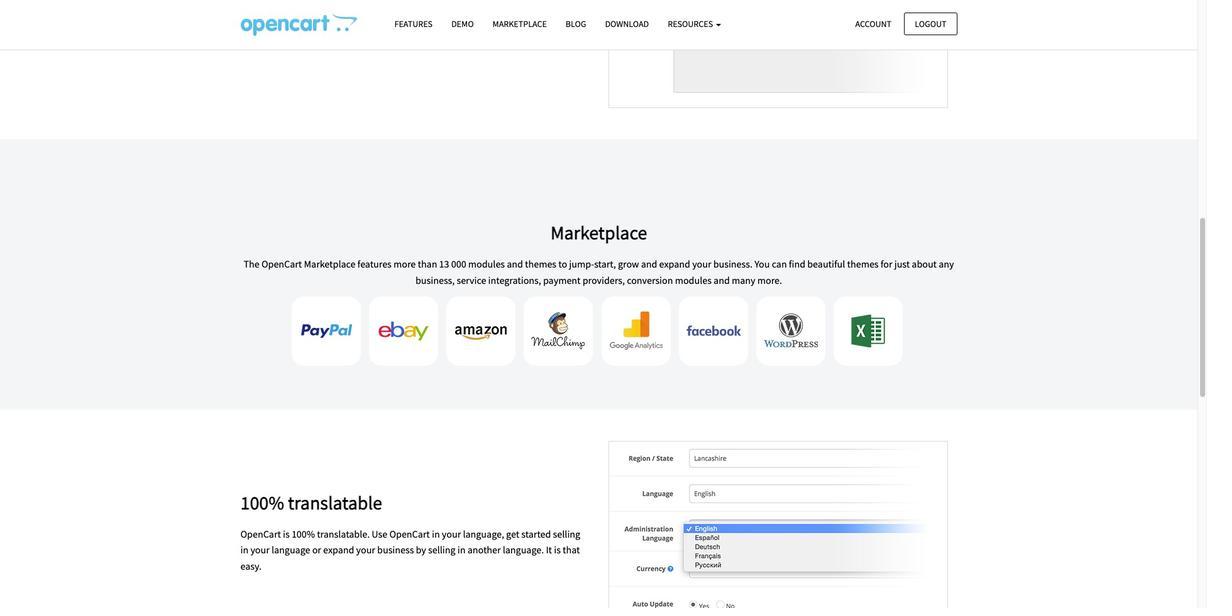 Task type: describe. For each thing, give the bounding box(es) containing it.
is inside 'expanding your store functionality is a piece of cake. the extension installer allows you to upload modules with a few clicks and no technical knowledge.'
[[387, 9, 393, 22]]

100% inside the opencart is 100% translatable. use opencart in your language, get started selling in your language or expand your business by selling in another language. it is that easy.
[[292, 528, 315, 541]]

language
[[272, 544, 310, 557]]

the inside 'expanding your store functionality is a piece of cake. the extension installer allows you to upload modules with a few clicks and no technical knowledge.'
[[461, 9, 477, 22]]

installer
[[522, 9, 556, 22]]

started
[[522, 528, 551, 541]]

store
[[308, 9, 329, 22]]

clicks
[[384, 26, 407, 38]]

word press image
[[757, 297, 826, 366]]

technical
[[441, 26, 479, 38]]

and inside 'expanding your store functionality is a piece of cake. the extension installer allows you to upload modules with a few clicks and no technical knowledge.'
[[409, 26, 426, 38]]

few
[[367, 26, 382, 38]]

business.
[[714, 258, 753, 271]]

opencart is 100% translatable. use opencart in your language, get started selling in your language or expand your business by selling in another language. it is that easy.
[[241, 528, 581, 573]]

many
[[732, 274, 756, 287]]

excel image
[[834, 297, 904, 366]]

2 horizontal spatial modules
[[675, 274, 712, 287]]

your inside the opencart marketplace features more than 13 000 modules and themes to jump-start, grow and expand your business. you can find beautiful themes for just about any business, service integrations, payment providers, conversion modules and many more.
[[693, 258, 712, 271]]

amazon image
[[447, 297, 516, 366]]

to inside 'expanding your store functionality is a piece of cake. the extension installer allows you to upload modules with a few clicks and no technical knowledge.'
[[258, 26, 267, 38]]

0 horizontal spatial is
[[283, 528, 290, 541]]

features
[[395, 18, 433, 30]]

use
[[372, 528, 388, 541]]

mailchimp image
[[524, 297, 594, 366]]

the inside the opencart marketplace features more than 13 000 modules and themes to jump-start, grow and expand your business. you can find beautiful themes for just about any business, service integrations, payment providers, conversion modules and many more.
[[244, 258, 260, 271]]

1 vertical spatial marketplace
[[551, 221, 648, 245]]

extension installer image
[[609, 0, 948, 108]]

piece
[[402, 9, 425, 22]]

translatable.
[[317, 528, 370, 541]]

expanding your store functionality is a piece of cake. the extension installer allows you to upload modules with a few clicks and no technical knowledge.
[[241, 9, 585, 38]]

cake.
[[437, 9, 459, 22]]

opencart - features image
[[241, 13, 357, 36]]

account link
[[845, 12, 903, 35]]

0 vertical spatial selling
[[553, 528, 581, 541]]

the opencart marketplace features more than 13 000 modules and themes to jump-start, grow and expand your business. you can find beautiful themes for just about any business, service integrations, payment providers, conversion modules and many more.
[[244, 258, 955, 287]]

and down business.
[[714, 274, 730, 287]]

get
[[506, 528, 520, 541]]

that
[[563, 544, 580, 557]]

start,
[[595, 258, 616, 271]]

providers,
[[583, 274, 625, 287]]

100% translatable image
[[609, 441, 948, 609]]

for
[[881, 258, 893, 271]]

logout link
[[905, 12, 958, 35]]

more
[[394, 258, 416, 271]]

beautiful
[[808, 258, 846, 271]]

0 horizontal spatial a
[[360, 26, 365, 38]]

download
[[605, 18, 649, 30]]

of
[[427, 9, 435, 22]]

any
[[939, 258, 955, 271]]

no
[[428, 26, 439, 38]]

just
[[895, 258, 910, 271]]

upload
[[269, 26, 299, 38]]

13
[[440, 258, 450, 271]]



Task type: locate. For each thing, give the bounding box(es) containing it.
themes
[[525, 258, 557, 271], [848, 258, 879, 271]]

0 vertical spatial a
[[395, 9, 400, 22]]

a left few on the top of the page
[[360, 26, 365, 38]]

1 vertical spatial selling
[[428, 544, 456, 557]]

1 vertical spatial is
[[283, 528, 290, 541]]

is up clicks
[[387, 9, 393, 22]]

2 horizontal spatial in
[[458, 544, 466, 557]]

business
[[378, 544, 414, 557]]

download link
[[596, 13, 659, 35]]

1 vertical spatial 100%
[[292, 528, 315, 541]]

your down use
[[356, 544, 376, 557]]

0 vertical spatial is
[[387, 9, 393, 22]]

features
[[358, 258, 392, 271]]

modules down store
[[301, 26, 337, 38]]

2 horizontal spatial marketplace
[[551, 221, 648, 245]]

with
[[339, 26, 358, 38]]

selling up that
[[553, 528, 581, 541]]

opencart inside the opencart marketplace features more than 13 000 modules and themes to jump-start, grow and expand your business. you can find beautiful themes for just about any business, service integrations, payment providers, conversion modules and many more.
[[262, 258, 302, 271]]

marketplace
[[493, 18, 547, 30], [551, 221, 648, 245], [304, 258, 356, 271]]

1 vertical spatial a
[[360, 26, 365, 38]]

logout
[[916, 18, 947, 29]]

modules right conversion
[[675, 274, 712, 287]]

0 vertical spatial 100%
[[241, 491, 284, 515]]

knowledge.
[[481, 26, 530, 38]]

1 vertical spatial expand
[[323, 544, 354, 557]]

0 vertical spatial marketplace
[[493, 18, 547, 30]]

0 horizontal spatial modules
[[301, 26, 337, 38]]

in left 'another'
[[458, 544, 466, 557]]

2 horizontal spatial is
[[554, 544, 561, 557]]

language,
[[463, 528, 504, 541]]

business,
[[416, 274, 455, 287]]

is up language
[[283, 528, 290, 541]]

1 vertical spatial to
[[559, 258, 568, 271]]

to right you
[[258, 26, 267, 38]]

1 horizontal spatial modules
[[469, 258, 505, 271]]

is
[[387, 9, 393, 22], [283, 528, 290, 541], [554, 544, 561, 557]]

a
[[395, 9, 400, 22], [360, 26, 365, 38]]

to up the payment
[[559, 258, 568, 271]]

0 horizontal spatial to
[[258, 26, 267, 38]]

1 themes from the left
[[525, 258, 557, 271]]

expand inside the opencart marketplace features more than 13 000 modules and themes to jump-start, grow and expand your business. you can find beautiful themes for just about any business, service integrations, payment providers, conversion modules and many more.
[[660, 258, 691, 271]]

1 vertical spatial the
[[244, 258, 260, 271]]

1 horizontal spatial the
[[461, 9, 477, 22]]

it
[[546, 544, 552, 557]]

paypal image
[[292, 297, 361, 366]]

blog
[[566, 18, 587, 30]]

features link
[[385, 13, 442, 35]]

to inside the opencart marketplace features more than 13 000 modules and themes to jump-start, grow and expand your business. you can find beautiful themes for just about any business, service integrations, payment providers, conversion modules and many more.
[[559, 258, 568, 271]]

1 horizontal spatial 100%
[[292, 528, 315, 541]]

marketplace link
[[483, 13, 557, 35]]

a left piece
[[395, 9, 400, 22]]

0 vertical spatial expand
[[660, 258, 691, 271]]

facebook image
[[679, 297, 749, 366]]

easy.
[[241, 561, 262, 573]]

and left no
[[409, 26, 426, 38]]

0 vertical spatial modules
[[301, 26, 337, 38]]

in
[[432, 528, 440, 541], [241, 544, 249, 557], [458, 544, 466, 557]]

and up integrations,
[[507, 258, 523, 271]]

resources
[[668, 18, 715, 30]]

selling right by
[[428, 544, 456, 557]]

payment
[[544, 274, 581, 287]]

000
[[452, 258, 467, 271]]

and up conversion
[[642, 258, 658, 271]]

1 horizontal spatial selling
[[553, 528, 581, 541]]

grow
[[618, 258, 640, 271]]

google analytics image
[[602, 297, 671, 366]]

the
[[461, 9, 477, 22], [244, 258, 260, 271]]

translatable
[[288, 491, 382, 515]]

resources link
[[659, 13, 731, 35]]

marketplace left features
[[304, 258, 356, 271]]

extension
[[479, 9, 520, 22]]

1 vertical spatial modules
[[469, 258, 505, 271]]

integrations,
[[489, 274, 542, 287]]

service
[[457, 274, 487, 287]]

about
[[912, 258, 937, 271]]

1 horizontal spatial to
[[559, 258, 568, 271]]

in left language, on the bottom left
[[432, 528, 440, 541]]

than
[[418, 258, 437, 271]]

modules up service
[[469, 258, 505, 271]]

1 horizontal spatial marketplace
[[493, 18, 547, 30]]

expand up conversion
[[660, 258, 691, 271]]

is right it
[[554, 544, 561, 557]]

conversion
[[627, 274, 673, 287]]

modules inside 'expanding your store functionality is a piece of cake. the extension installer allows you to upload modules with a few clicks and no technical knowledge.'
[[301, 26, 337, 38]]

100%
[[241, 491, 284, 515], [292, 528, 315, 541]]

your up easy.
[[251, 544, 270, 557]]

0 vertical spatial the
[[461, 9, 477, 22]]

1 horizontal spatial is
[[387, 9, 393, 22]]

themes up the payment
[[525, 258, 557, 271]]

1 horizontal spatial expand
[[660, 258, 691, 271]]

functionality
[[331, 9, 384, 22]]

2 vertical spatial is
[[554, 544, 561, 557]]

1 horizontal spatial in
[[432, 528, 440, 541]]

2 themes from the left
[[848, 258, 879, 271]]

themes left for
[[848, 258, 879, 271]]

marketplace inside the opencart marketplace features more than 13 000 modules and themes to jump-start, grow and expand your business. you can find beautiful themes for just about any business, service integrations, payment providers, conversion modules and many more.
[[304, 258, 356, 271]]

expand down translatable.
[[323, 544, 354, 557]]

expand
[[660, 258, 691, 271], [323, 544, 354, 557]]

2 vertical spatial modules
[[675, 274, 712, 287]]

jump-
[[570, 258, 595, 271]]

your left language, on the bottom left
[[442, 528, 461, 541]]

0 horizontal spatial marketplace
[[304, 258, 356, 271]]

selling
[[553, 528, 581, 541], [428, 544, 456, 557]]

expanding
[[241, 9, 285, 22]]

0 horizontal spatial themes
[[525, 258, 557, 271]]

expand for marketplace
[[660, 258, 691, 271]]

demo
[[452, 18, 474, 30]]

ebay image
[[369, 297, 438, 366]]

expand for 100% translatable
[[323, 544, 354, 557]]

0 horizontal spatial in
[[241, 544, 249, 557]]

expand inside the opencart is 100% translatable. use opencart in your language, get started selling in your language or expand your business by selling in another language. it is that easy.
[[323, 544, 354, 557]]

marketplace left allows
[[493, 18, 547, 30]]

language.
[[503, 544, 544, 557]]

2 vertical spatial marketplace
[[304, 258, 356, 271]]

find
[[789, 258, 806, 271]]

or
[[312, 544, 321, 557]]

more.
[[758, 274, 783, 287]]

0 vertical spatial to
[[258, 26, 267, 38]]

your
[[287, 9, 306, 22], [693, 258, 712, 271], [442, 528, 461, 541], [251, 544, 270, 557], [356, 544, 376, 557]]

your inside 'expanding your store functionality is a piece of cake. the extension installer allows you to upload modules with a few clicks and no technical knowledge.'
[[287, 9, 306, 22]]

0 horizontal spatial expand
[[323, 544, 354, 557]]

1 horizontal spatial themes
[[848, 258, 879, 271]]

account
[[856, 18, 892, 29]]

0 horizontal spatial 100%
[[241, 491, 284, 515]]

by
[[416, 544, 426, 557]]

0 horizontal spatial the
[[244, 258, 260, 271]]

another
[[468, 544, 501, 557]]

your up 'upload'
[[287, 9, 306, 22]]

you
[[241, 26, 256, 38]]

demo link
[[442, 13, 483, 35]]

allows
[[558, 9, 585, 22]]

modules
[[301, 26, 337, 38], [469, 258, 505, 271], [675, 274, 712, 287]]

your left business.
[[693, 258, 712, 271]]

blog link
[[557, 13, 596, 35]]

can
[[772, 258, 787, 271]]

opencart
[[262, 258, 302, 271], [241, 528, 281, 541], [390, 528, 430, 541]]

marketplace up start,
[[551, 221, 648, 245]]

100% translatable
[[241, 491, 382, 515]]

0 horizontal spatial selling
[[428, 544, 456, 557]]

you
[[755, 258, 770, 271]]

in up easy.
[[241, 544, 249, 557]]

to
[[258, 26, 267, 38], [559, 258, 568, 271]]

1 horizontal spatial a
[[395, 9, 400, 22]]

and
[[409, 26, 426, 38], [507, 258, 523, 271], [642, 258, 658, 271], [714, 274, 730, 287]]



Task type: vqa. For each thing, say whether or not it's contained in the screenshot.
platform
no



